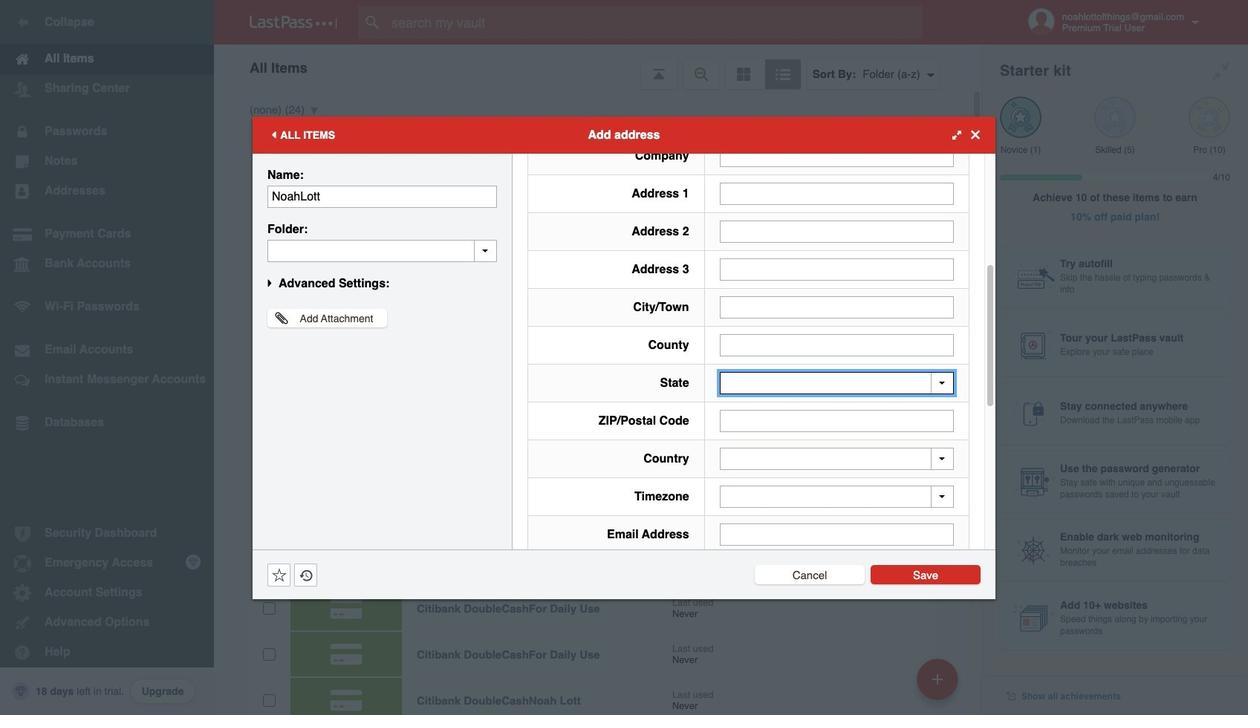 Task type: describe. For each thing, give the bounding box(es) containing it.
vault options navigation
[[214, 45, 982, 89]]

main navigation navigation
[[0, 0, 214, 716]]



Task type: locate. For each thing, give the bounding box(es) containing it.
lastpass image
[[250, 16, 337, 29]]

None text field
[[720, 145, 954, 167], [720, 183, 954, 205], [268, 185, 497, 208], [720, 221, 954, 243], [720, 297, 954, 319], [720, 524, 954, 546], [720, 145, 954, 167], [720, 183, 954, 205], [268, 185, 497, 208], [720, 221, 954, 243], [720, 297, 954, 319], [720, 524, 954, 546]]

dialog
[[253, 116, 996, 599]]

new item navigation
[[912, 655, 968, 716]]

new item image
[[933, 674, 943, 685]]

None text field
[[268, 240, 497, 262], [720, 259, 954, 281], [720, 334, 954, 357], [720, 372, 954, 395], [720, 410, 954, 433], [268, 240, 497, 262], [720, 259, 954, 281], [720, 334, 954, 357], [720, 372, 954, 395], [720, 410, 954, 433]]

search my vault text field
[[358, 6, 952, 39]]

Search search field
[[358, 6, 952, 39]]



